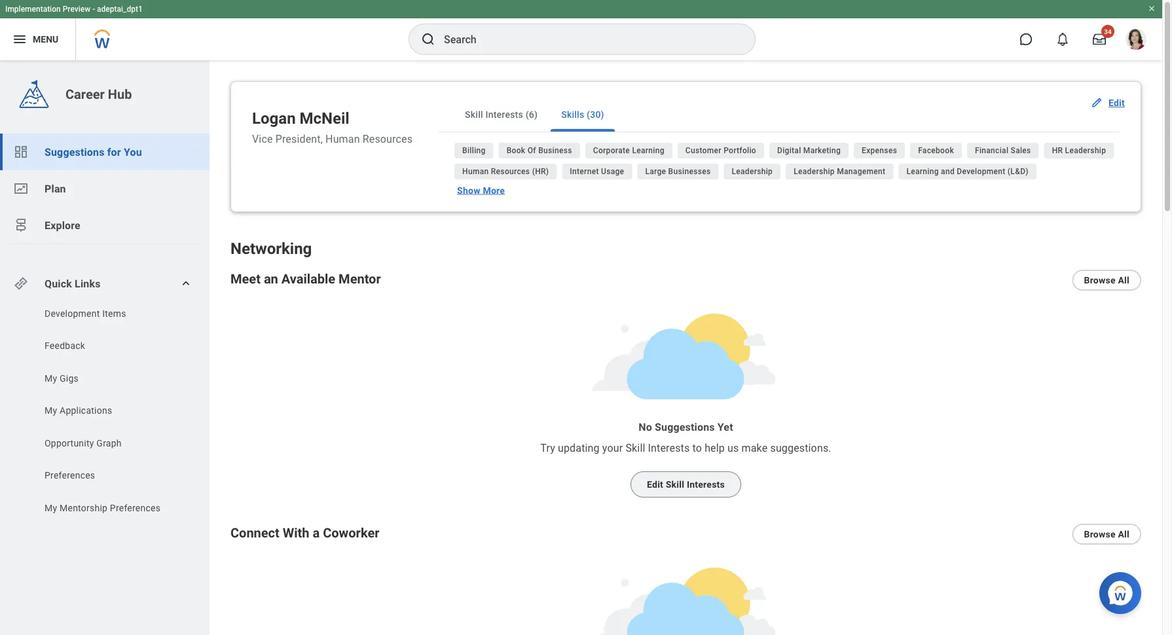 Task type: describe. For each thing, give the bounding box(es) containing it.
show
[[457, 185, 481, 196]]

my applications link
[[43, 405, 178, 418]]

(l&d)
[[1008, 167, 1029, 176]]

my gigs
[[45, 373, 79, 384]]

all for connect with a coworker
[[1119, 529, 1130, 540]]

for
[[107, 146, 121, 158]]

development items link
[[43, 307, 178, 320]]

my for my applications
[[45, 406, 57, 416]]

you
[[124, 146, 142, 158]]

logan mcneil vice president, human resources
[[252, 109, 413, 145]]

human inside logan mcneil vice president, human resources
[[326, 133, 360, 145]]

and
[[941, 167, 955, 176]]

preferences link
[[43, 469, 178, 483]]

sales
[[1011, 146, 1032, 155]]

learning and development (l&d)
[[907, 167, 1029, 176]]

edit for edit skill interests
[[647, 479, 664, 490]]

career
[[66, 86, 105, 102]]

hr leadership
[[1053, 146, 1107, 155]]

Search Workday  search field
[[444, 25, 729, 54]]

skill interests (6) button
[[455, 98, 548, 132]]

large
[[646, 167, 666, 176]]

suggestions.
[[771, 442, 832, 454]]

hub
[[108, 86, 132, 102]]

skills
[[562, 109, 585, 120]]

resources inside logan mcneil vice president, human resources
[[363, 133, 413, 145]]

edit button
[[1086, 90, 1133, 116]]

opportunity graph link
[[43, 437, 178, 450]]

1 horizontal spatial development
[[957, 167, 1006, 176]]

1 horizontal spatial learning
[[907, 167, 939, 176]]

browse all link for connect with a coworker
[[1073, 524, 1142, 545]]

skills (30)
[[562, 109, 605, 120]]

opportunity graph
[[45, 438, 122, 449]]

0 vertical spatial suggestions
[[45, 146, 105, 158]]

corporate learning
[[593, 146, 665, 155]]

timeline milestone image
[[13, 218, 29, 233]]

1 vertical spatial skill
[[626, 442, 646, 454]]

more
[[483, 185, 505, 196]]

2 vertical spatial interests
[[687, 479, 725, 490]]

explore
[[45, 219, 81, 232]]

marketing
[[804, 146, 841, 155]]

corporate
[[593, 146, 630, 155]]

book of business
[[507, 146, 572, 155]]

edit for edit
[[1109, 97, 1126, 108]]

businesses
[[669, 167, 711, 176]]

browse all link for meet an available mentor
[[1073, 270, 1142, 291]]

hr
[[1053, 146, 1063, 155]]

1 vertical spatial human
[[463, 167, 489, 176]]

explore link
[[0, 207, 210, 244]]

plan link
[[0, 170, 210, 207]]

34
[[1105, 28, 1112, 35]]

president,
[[276, 133, 323, 145]]

feedback
[[45, 341, 85, 351]]

digital
[[778, 146, 802, 155]]

browse for meet an available mentor
[[1085, 275, 1116, 286]]

connect with a coworker
[[231, 526, 380, 541]]

to
[[693, 442, 702, 454]]

implementation preview -   adeptai_dpt1
[[5, 5, 143, 14]]

networking
[[231, 240, 312, 258]]

human resources (hr)
[[463, 167, 549, 176]]

profile logan mcneil image
[[1126, 29, 1147, 52]]

close environment banner image
[[1148, 5, 1156, 12]]

my applications
[[45, 406, 112, 416]]

quick
[[45, 277, 72, 290]]

skill interests (6)
[[465, 109, 538, 120]]

with
[[283, 526, 310, 541]]

usage
[[601, 167, 625, 176]]

items
[[102, 308, 126, 319]]

mcneil
[[300, 109, 350, 128]]

quick links
[[45, 277, 101, 290]]

portfolio
[[724, 146, 757, 155]]

try updating your skill interests to help us make suggestions.
[[541, 442, 832, 454]]

mentorship
[[60, 503, 108, 514]]

development items
[[45, 308, 126, 319]]

billing
[[463, 146, 486, 155]]

my mentorship preferences
[[45, 503, 161, 514]]

digital marketing
[[778, 146, 841, 155]]

interests inside tab list
[[486, 109, 523, 120]]



Task type: locate. For each thing, give the bounding box(es) containing it.
book
[[507, 146, 526, 155]]

2 browse all from the top
[[1085, 529, 1130, 540]]

inbox large image
[[1093, 33, 1107, 46]]

0 vertical spatial my
[[45, 373, 57, 384]]

menu button
[[0, 18, 75, 60]]

development down the quick links
[[45, 308, 100, 319]]

all for meet an available mentor
[[1119, 275, 1130, 286]]

graph
[[97, 438, 122, 449]]

leadership for leadership
[[732, 167, 773, 176]]

2 vertical spatial my
[[45, 503, 57, 514]]

us
[[728, 442, 739, 454]]

browse all for connect with a coworker
[[1085, 529, 1130, 540]]

0 vertical spatial browse
[[1085, 275, 1116, 286]]

0 horizontal spatial leadership
[[732, 167, 773, 176]]

skills (30) button
[[551, 98, 615, 132]]

business
[[539, 146, 572, 155]]

edit right the edit image at the top of the page
[[1109, 97, 1126, 108]]

my left gigs
[[45, 373, 57, 384]]

opportunity
[[45, 438, 94, 449]]

mentor
[[339, 271, 381, 287]]

learning
[[632, 146, 665, 155], [907, 167, 939, 176]]

customer portfolio
[[686, 146, 757, 155]]

large businesses
[[646, 167, 711, 176]]

browse all link
[[1073, 270, 1142, 291], [1073, 524, 1142, 545]]

1 horizontal spatial leadership
[[794, 167, 835, 176]]

leadership down portfolio
[[732, 167, 773, 176]]

0 vertical spatial list
[[0, 134, 210, 244]]

notifications large image
[[1057, 33, 1070, 46]]

internet
[[570, 167, 599, 176]]

no
[[639, 421, 652, 433]]

link image
[[13, 276, 29, 292]]

2 browse from the top
[[1085, 529, 1116, 540]]

my
[[45, 373, 57, 384], [45, 406, 57, 416], [45, 503, 57, 514]]

list
[[0, 134, 210, 244], [0, 307, 210, 519]]

financial
[[975, 146, 1009, 155]]

menu banner
[[0, 0, 1163, 60]]

financial sales
[[975, 146, 1032, 155]]

leadership for leadership management
[[794, 167, 835, 176]]

applications
[[60, 406, 112, 416]]

a
[[313, 526, 320, 541]]

tab list containing skill interests (6)
[[439, 98, 1120, 132]]

(hr)
[[532, 167, 549, 176]]

suggestions for you
[[45, 146, 142, 158]]

browse all for meet an available mentor
[[1085, 275, 1130, 286]]

0 vertical spatial human
[[326, 133, 360, 145]]

1 vertical spatial preferences
[[110, 503, 161, 514]]

facebook
[[919, 146, 955, 155]]

1 vertical spatial list
[[0, 307, 210, 519]]

1 vertical spatial browse
[[1085, 529, 1116, 540]]

my for my mentorship preferences
[[45, 503, 57, 514]]

justify image
[[12, 31, 28, 47]]

learning up large
[[632, 146, 665, 155]]

3 my from the top
[[45, 503, 57, 514]]

yet
[[718, 421, 734, 433]]

preferences down opportunity
[[45, 470, 95, 481]]

1 vertical spatial browse all link
[[1073, 524, 1142, 545]]

1 vertical spatial all
[[1119, 529, 1130, 540]]

meet
[[231, 271, 261, 287]]

development down financial
[[957, 167, 1006, 176]]

0 horizontal spatial learning
[[632, 146, 665, 155]]

1 horizontal spatial edit
[[1109, 97, 1126, 108]]

skill right the "your"
[[626, 442, 646, 454]]

0 horizontal spatial skill
[[465, 109, 483, 120]]

1 browse all from the top
[[1085, 275, 1130, 286]]

1 vertical spatial interests
[[648, 442, 690, 454]]

edit skill interests
[[647, 479, 725, 490]]

0 horizontal spatial resources
[[363, 133, 413, 145]]

no suggestions yet
[[639, 421, 734, 433]]

-
[[92, 5, 95, 14]]

1 horizontal spatial resources
[[491, 167, 530, 176]]

1 horizontal spatial skill
[[626, 442, 646, 454]]

expenses
[[862, 146, 898, 155]]

0 vertical spatial all
[[1119, 275, 1130, 286]]

leadership management
[[794, 167, 886, 176]]

my gigs link
[[43, 372, 178, 385]]

1 browse all link from the top
[[1073, 270, 1142, 291]]

1 vertical spatial browse all
[[1085, 529, 1130, 540]]

coworker
[[323, 526, 380, 541]]

onboarding home image
[[13, 181, 29, 197]]

my left mentorship
[[45, 503, 57, 514]]

human up the show more
[[463, 167, 489, 176]]

edit skill interests button
[[631, 472, 742, 498]]

show more
[[457, 185, 505, 196]]

2 all from the top
[[1119, 529, 1130, 540]]

skill
[[465, 109, 483, 120], [626, 442, 646, 454], [666, 479, 685, 490]]

0 horizontal spatial human
[[326, 133, 360, 145]]

1 horizontal spatial preferences
[[110, 503, 161, 514]]

skill down try updating your skill interests to help us make suggestions.
[[666, 479, 685, 490]]

skill inside tab list
[[465, 109, 483, 120]]

preferences down preferences link
[[110, 503, 161, 514]]

suggestions for you link
[[0, 134, 210, 170]]

1 horizontal spatial human
[[463, 167, 489, 176]]

0 vertical spatial edit
[[1109, 97, 1126, 108]]

1 vertical spatial edit
[[647, 479, 664, 490]]

of
[[528, 146, 536, 155]]

leadership down the digital marketing
[[794, 167, 835, 176]]

search image
[[421, 31, 436, 47]]

1 horizontal spatial suggestions
[[655, 421, 715, 433]]

0 vertical spatial learning
[[632, 146, 665, 155]]

all
[[1119, 275, 1130, 286], [1119, 529, 1130, 540]]

0 vertical spatial preferences
[[45, 470, 95, 481]]

edit down try updating your skill interests to help us make suggestions.
[[647, 479, 664, 490]]

interests down to
[[687, 479, 725, 490]]

0 horizontal spatial edit
[[647, 479, 664, 490]]

edit
[[1109, 97, 1126, 108], [647, 479, 664, 490]]

1 vertical spatial resources
[[491, 167, 530, 176]]

suggestions up try updating your skill interests to help us make suggestions.
[[655, 421, 715, 433]]

vice
[[252, 133, 273, 145]]

make
[[742, 442, 768, 454]]

1 vertical spatial development
[[45, 308, 100, 319]]

edit image
[[1091, 96, 1104, 109]]

chevron up small image
[[180, 277, 193, 290]]

my inside 'link'
[[45, 406, 57, 416]]

2 list from the top
[[0, 307, 210, 519]]

0 vertical spatial browse all link
[[1073, 270, 1142, 291]]

dashboard image
[[13, 144, 29, 160]]

help
[[705, 442, 725, 454]]

feedback link
[[43, 340, 178, 353]]

1 vertical spatial my
[[45, 406, 57, 416]]

meet an available mentor
[[231, 271, 381, 287]]

1 vertical spatial suggestions
[[655, 421, 715, 433]]

management
[[837, 167, 886, 176]]

learning down facebook
[[907, 167, 939, 176]]

your
[[603, 442, 623, 454]]

2 vertical spatial skill
[[666, 479, 685, 490]]

skill up billing
[[465, 109, 483, 120]]

tab list
[[439, 98, 1120, 132]]

connect
[[231, 526, 280, 541]]

1 all from the top
[[1119, 275, 1130, 286]]

1 list from the top
[[0, 134, 210, 244]]

list containing suggestions for you
[[0, 134, 210, 244]]

browse for connect with a coworker
[[1085, 529, 1116, 540]]

leadership right hr
[[1066, 146, 1107, 155]]

adeptai_dpt1
[[97, 5, 143, 14]]

my for my gigs
[[45, 373, 57, 384]]

1 my from the top
[[45, 373, 57, 384]]

links
[[75, 277, 101, 290]]

menu
[[33, 34, 58, 45]]

2 horizontal spatial leadership
[[1066, 146, 1107, 155]]

2 my from the top
[[45, 406, 57, 416]]

2 browse all link from the top
[[1073, 524, 1142, 545]]

list containing development items
[[0, 307, 210, 519]]

try
[[541, 442, 555, 454]]

an
[[264, 271, 278, 287]]

suggestions left for
[[45, 146, 105, 158]]

0 vertical spatial resources
[[363, 133, 413, 145]]

development
[[957, 167, 1006, 176], [45, 308, 100, 319]]

available
[[282, 271, 336, 287]]

plan
[[45, 182, 66, 195]]

implementation
[[5, 5, 61, 14]]

internet usage
[[570, 167, 625, 176]]

0 vertical spatial development
[[957, 167, 1006, 176]]

0 vertical spatial skill
[[465, 109, 483, 120]]

interests
[[486, 109, 523, 120], [648, 442, 690, 454], [687, 479, 725, 490]]

2 horizontal spatial skill
[[666, 479, 685, 490]]

0 vertical spatial browse all
[[1085, 275, 1130, 286]]

1 browse from the top
[[1085, 275, 1116, 286]]

34 button
[[1086, 25, 1115, 54]]

0 horizontal spatial development
[[45, 308, 100, 319]]

0 vertical spatial interests
[[486, 109, 523, 120]]

my down the my gigs
[[45, 406, 57, 416]]

0 horizontal spatial preferences
[[45, 470, 95, 481]]

logan
[[252, 109, 296, 128]]

interests left (6)
[[486, 109, 523, 120]]

0 horizontal spatial suggestions
[[45, 146, 105, 158]]

(6)
[[526, 109, 538, 120]]

browse all
[[1085, 275, 1130, 286], [1085, 529, 1130, 540]]

my mentorship preferences link
[[43, 502, 178, 515]]

1 vertical spatial learning
[[907, 167, 939, 176]]

interests down no suggestions yet
[[648, 442, 690, 454]]

updating
[[558, 442, 600, 454]]

human down mcneil
[[326, 133, 360, 145]]

quick links element
[[13, 271, 199, 297]]

resources
[[363, 133, 413, 145], [491, 167, 530, 176]]



Task type: vqa. For each thing, say whether or not it's contained in the screenshot.
second Call from the left
no



